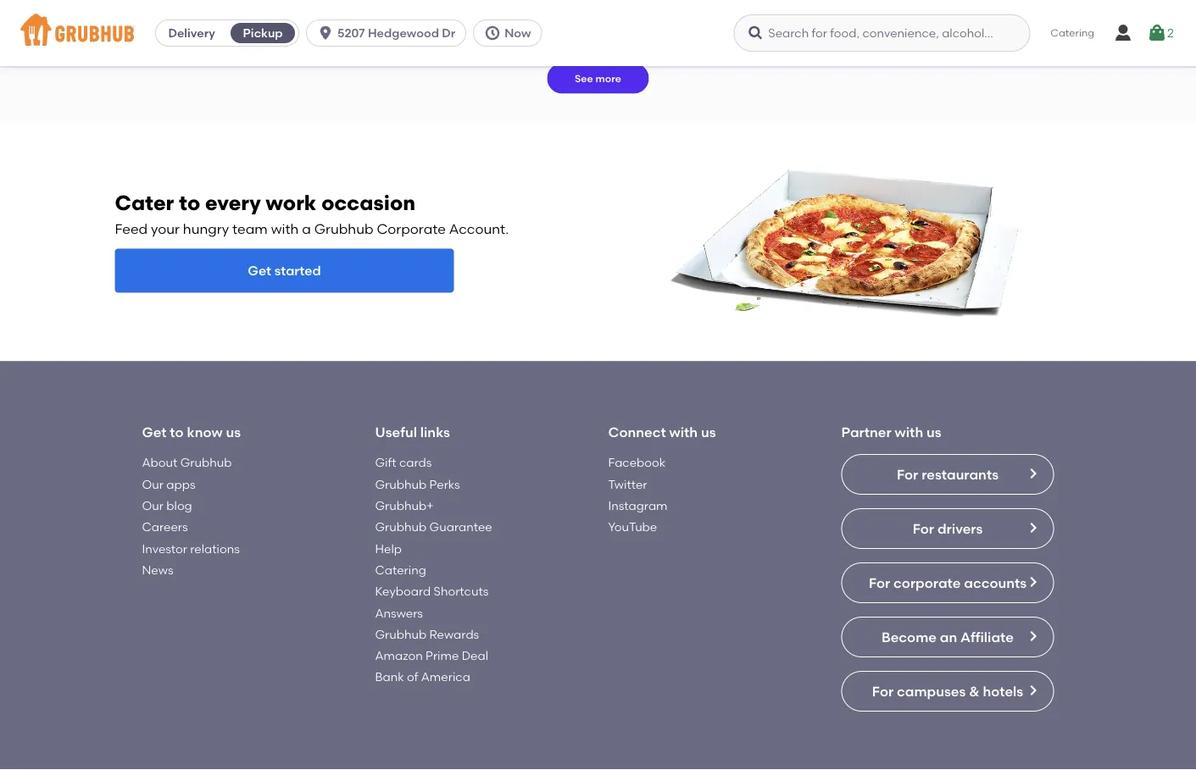 Task type: describe. For each thing, give the bounding box(es) containing it.
a
[[302, 221, 311, 238]]

for drivers
[[913, 521, 983, 537]]

get for get to know us
[[142, 424, 167, 441]]

to for checkout
[[1061, 522, 1073, 537]]

us for connect with us
[[701, 424, 716, 441]]

5207
[[338, 26, 365, 40]]

now
[[505, 26, 531, 40]]

become an affiliate
[[882, 629, 1014, 646]]

• for • deli
[[403, 9, 408, 24]]

2 our from the top
[[142, 499, 164, 513]]

3.6
[[915, 9, 932, 24]]

pickup button
[[227, 20, 299, 47]]

proceed
[[1009, 522, 1058, 537]]

american
[[974, 9, 1031, 24]]

sandwich ready in 20–30 min
[[688, 9, 863, 24]]

bank
[[375, 670, 404, 685]]

investor relations link
[[142, 542, 240, 556]]

main navigation navigation
[[0, 0, 1196, 66]]

5207 hedgewood dr button
[[306, 20, 473, 47]]

hotels
[[983, 683, 1024, 700]]

in for 10–20
[[512, 9, 522, 24]]

youtube link
[[608, 520, 657, 535]]

grubhub inside 'cater to every work occasion feed your hungry team with a grubhub corporate account.'
[[314, 221, 373, 238]]

twitter
[[608, 477, 647, 492]]

get started
[[248, 263, 321, 279]]

get for get started
[[248, 263, 271, 279]]

min for ready in 10–20 min
[[560, 9, 581, 24]]

to for every
[[179, 191, 200, 215]]

2 20–30 from the left
[[804, 9, 839, 24]]

star icon image for 3.6
[[897, 10, 911, 23]]

sandwich
[[688, 9, 744, 24]]

affiliate
[[961, 629, 1014, 646]]

campuses
[[897, 683, 966, 700]]

every
[[205, 191, 261, 215]]

see
[[575, 72, 593, 84]]

useful links
[[375, 424, 450, 441]]

1 our from the top
[[142, 477, 164, 492]]

our apps link
[[142, 477, 195, 492]]

grubhub perks link
[[375, 477, 460, 492]]

about
[[142, 456, 177, 470]]

svg image for 5207 hedgewood dr
[[317, 25, 334, 42]]

for for for drivers
[[913, 521, 934, 537]]

grubhub+
[[375, 499, 434, 513]]

help
[[375, 542, 402, 556]]

get to know us
[[142, 424, 241, 441]]

gift
[[375, 456, 396, 470]]

investor
[[142, 542, 187, 556]]

drivers
[[938, 521, 983, 537]]

proceed to checkout
[[1009, 522, 1132, 537]]

an
[[940, 629, 957, 646]]

become an affiliate link
[[841, 617, 1054, 658]]

news link
[[142, 563, 173, 578]]

grubhub rewards link
[[375, 627, 479, 642]]

accounts
[[964, 575, 1027, 591]]

work
[[266, 191, 317, 215]]

pickup
[[243, 26, 283, 40]]

our blog link
[[142, 499, 192, 513]]

for drivers link
[[841, 509, 1054, 550]]

1 20–30 from the left
[[240, 9, 275, 24]]

2 button
[[1147, 18, 1174, 48]]

3.6 (201)
[[915, 9, 961, 24]]

grubhub down gift cards "link"
[[375, 477, 427, 492]]

team
[[232, 221, 268, 238]]

ready in 20–30 min
[[187, 9, 299, 24]]

careers
[[142, 520, 188, 535]]

connect
[[608, 424, 666, 441]]

bank of america link
[[375, 670, 470, 685]]

right image for for restaurants
[[1026, 467, 1040, 481]]

see more
[[575, 72, 621, 84]]

for corporate accounts
[[869, 575, 1027, 591]]

guarantee
[[429, 520, 492, 535]]

gift cards grubhub perks grubhub+ grubhub guarantee help catering keyboard shortcuts answers grubhub rewards amazon prime deal bank of america
[[375, 456, 492, 685]]

answers link
[[375, 606, 423, 620]]

2
[[1168, 26, 1174, 40]]

• american
[[965, 9, 1031, 24]]

5207 hedgewood dr
[[338, 26, 455, 40]]

feed
[[115, 221, 148, 238]]

grubhub inside about grubhub our apps our blog careers investor relations news
[[180, 456, 232, 470]]

about grubhub link
[[142, 456, 232, 470]]

youtube
[[608, 520, 657, 535]]

ready for ready in 10–20 min
[[472, 9, 509, 24]]

dr
[[442, 26, 455, 40]]

proceed to checkout button
[[957, 514, 1184, 545]]

asian
[[132, 9, 164, 24]]

careers link
[[142, 520, 188, 535]]

cater to every work occasion feed your hungry team with a grubhub corporate account.
[[115, 191, 509, 238]]

us for partner with us
[[927, 424, 942, 441]]



Task type: vqa. For each thing, say whether or not it's contained in the screenshot.
NJ-
no



Task type: locate. For each thing, give the bounding box(es) containing it.
1 star icon image from the left
[[51, 10, 64, 23]]

checkout
[[1076, 522, 1132, 537]]

help link
[[375, 542, 402, 556]]

get left started
[[248, 263, 271, 279]]

3 min from the left
[[842, 9, 863, 24]]

2 horizontal spatial svg image
[[1147, 23, 1168, 43]]

3 us from the left
[[927, 424, 942, 441]]

right image up the proceed
[[1026, 467, 1040, 481]]

1 horizontal spatial us
[[701, 424, 716, 441]]

3 right image from the top
[[1026, 684, 1040, 698]]

0 horizontal spatial get
[[142, 424, 167, 441]]

right image
[[1026, 467, 1040, 481], [1026, 576, 1040, 589], [1026, 684, 1040, 698]]

useful
[[375, 424, 417, 441]]

1 • from the left
[[123, 9, 128, 24]]

1 right image from the top
[[1026, 467, 1040, 481]]

partner with us
[[841, 424, 942, 441]]

0 horizontal spatial us
[[226, 424, 241, 441]]

corporate
[[377, 221, 446, 238]]

with
[[271, 221, 299, 238], [669, 424, 698, 441], [895, 424, 923, 441]]

for left "campuses"
[[872, 683, 894, 700]]

keyboard shortcuts link
[[375, 585, 489, 599]]

svg image inside 2 button
[[1147, 23, 1168, 43]]

with for partner
[[895, 424, 923, 441]]

2 horizontal spatial in
[[791, 9, 801, 24]]

cater
[[115, 191, 174, 215]]

min right 10–20
[[560, 9, 581, 24]]

2 horizontal spatial us
[[927, 424, 942, 441]]

for corporate accounts link
[[841, 563, 1054, 604]]

1 in from the left
[[227, 9, 237, 24]]

star icon image left 3.6
[[897, 10, 911, 23]]

amazon
[[375, 649, 423, 663]]

ready up delivery
[[187, 9, 224, 24]]

rewards
[[429, 627, 479, 642]]

deal
[[462, 649, 488, 663]]

• right (201)
[[965, 9, 970, 24]]

0 vertical spatial catering
[[1051, 27, 1095, 39]]

our down the about
[[142, 477, 164, 492]]

catering
[[1051, 27, 1095, 39], [375, 563, 426, 578]]

svg image down sandwich ready in 20–30 min
[[747, 25, 764, 42]]

1 horizontal spatial ready
[[472, 9, 509, 24]]

1 horizontal spatial min
[[560, 9, 581, 24]]

hedgewood
[[368, 26, 439, 40]]

min
[[278, 9, 299, 24], [560, 9, 581, 24], [842, 9, 863, 24]]

right image for for campuses & hotels
[[1026, 684, 1040, 698]]

min for ready in 20–30 min
[[278, 9, 299, 24]]

2 horizontal spatial min
[[842, 9, 863, 24]]

min left 3.6
[[842, 9, 863, 24]]

for for for campuses & hotels
[[872, 683, 894, 700]]

1 horizontal spatial catering
[[1051, 27, 1095, 39]]

with right connect
[[669, 424, 698, 441]]

0 vertical spatial our
[[142, 477, 164, 492]]

2 ready from the left
[[472, 9, 509, 24]]

answers
[[375, 606, 423, 620]]

2 horizontal spatial star icon image
[[897, 10, 911, 23]]

star icon image left 4.9
[[333, 10, 347, 23]]

ready up now
[[472, 9, 509, 24]]

• up hedgewood
[[403, 9, 408, 24]]

0 horizontal spatial min
[[278, 9, 299, 24]]

prime
[[426, 649, 459, 663]]

instagram link
[[608, 499, 668, 513]]

grubhub down know
[[180, 456, 232, 470]]

with left a on the left
[[271, 221, 299, 238]]

svg image left 5207 on the top left
[[317, 25, 334, 42]]

1 min from the left
[[278, 9, 299, 24]]

20–30
[[240, 9, 275, 24], [804, 9, 839, 24]]

our
[[142, 477, 164, 492], [142, 499, 164, 513]]

svg image left 2 button on the right
[[1113, 23, 1134, 43]]

1 us from the left
[[226, 424, 241, 441]]

• for • asian
[[123, 9, 128, 24]]

0 horizontal spatial catering
[[375, 563, 426, 578]]

news
[[142, 563, 173, 578]]

0 vertical spatial get
[[248, 263, 271, 279]]

3 star icon image from the left
[[897, 10, 911, 23]]

started
[[274, 263, 321, 279]]

to inside button
[[1061, 522, 1073, 537]]

hungry
[[183, 221, 229, 238]]

2 horizontal spatial ready
[[752, 9, 788, 24]]

0 horizontal spatial with
[[271, 221, 299, 238]]

star icon image for 4.6
[[51, 10, 64, 23]]

• deli
[[403, 9, 434, 24]]

us up for restaurants
[[927, 424, 942, 441]]

1 horizontal spatial 20–30
[[804, 9, 839, 24]]

relations
[[190, 542, 240, 556]]

svg image inside now button
[[484, 25, 501, 42]]

0 vertical spatial to
[[179, 191, 200, 215]]

grubhub down the "occasion"
[[314, 221, 373, 238]]

1 horizontal spatial star icon image
[[333, 10, 347, 23]]

1 horizontal spatial •
[[403, 9, 408, 24]]

svg image left now
[[484, 25, 501, 42]]

3 in from the left
[[791, 9, 801, 24]]

get
[[248, 263, 271, 279], [142, 424, 167, 441]]

0 horizontal spatial 20–30
[[240, 9, 275, 24]]

get up the about
[[142, 424, 167, 441]]

to inside 'cater to every work occasion feed your hungry team with a grubhub corporate account.'
[[179, 191, 200, 215]]

with inside 'cater to every work occasion feed your hungry team with a grubhub corporate account.'
[[271, 221, 299, 238]]

get started link
[[115, 249, 454, 293]]

2 vertical spatial to
[[1061, 522, 1073, 537]]

• asian
[[123, 9, 164, 24]]

with for connect
[[669, 424, 698, 441]]

• for • american
[[965, 9, 970, 24]]

1 vertical spatial get
[[142, 424, 167, 441]]

2 horizontal spatial with
[[895, 424, 923, 441]]

of
[[407, 670, 418, 685]]

know
[[187, 424, 223, 441]]

in for 20–30
[[227, 9, 237, 24]]

your
[[151, 221, 180, 238]]

svg image
[[1113, 23, 1134, 43], [1147, 23, 1168, 43], [747, 25, 764, 42]]

2 horizontal spatial •
[[965, 9, 970, 24]]

to up hungry
[[179, 191, 200, 215]]

0 horizontal spatial svg image
[[317, 25, 334, 42]]

now button
[[473, 20, 549, 47]]

2 vertical spatial right image
[[1026, 684, 1040, 698]]

with right partner
[[895, 424, 923, 441]]

star icon image left 4.6
[[51, 10, 64, 23]]

grubhub+ link
[[375, 499, 434, 513]]

for campuses & hotels link
[[841, 672, 1054, 712]]

catering inside gift cards grubhub perks grubhub+ grubhub guarantee help catering keyboard shortcuts answers grubhub rewards amazon prime deal bank of america
[[375, 563, 426, 578]]

corporate
[[894, 575, 961, 591]]

ready in 10–20 min
[[472, 9, 581, 24]]

1 vertical spatial right image
[[1026, 576, 1040, 589]]

3 • from the left
[[965, 9, 970, 24]]

grubhub guarantee link
[[375, 520, 492, 535]]

1 vertical spatial our
[[142, 499, 164, 513]]

right image for for corporate accounts
[[1026, 576, 1040, 589]]

1 horizontal spatial svg image
[[1113, 23, 1134, 43]]

see more button
[[547, 63, 649, 94]]

svg image for now
[[484, 25, 501, 42]]

2 • from the left
[[403, 9, 408, 24]]

to for know
[[170, 424, 184, 441]]

2 min from the left
[[560, 9, 581, 24]]

0 horizontal spatial ready
[[187, 9, 224, 24]]

0 horizontal spatial •
[[123, 9, 128, 24]]

restaurants
[[922, 466, 999, 483]]

keyboard
[[375, 585, 431, 599]]

for for for corporate accounts
[[869, 575, 890, 591]]

for restaurants
[[897, 466, 999, 483]]

1 vertical spatial to
[[170, 424, 184, 441]]

catering button
[[1039, 14, 1106, 52]]

facebook link
[[608, 456, 666, 470]]

1 ready from the left
[[187, 9, 224, 24]]

to left know
[[170, 424, 184, 441]]

for restaurants link
[[841, 455, 1054, 495]]

delivery button
[[156, 20, 227, 47]]

(868)
[[370, 9, 399, 24]]

gift cards link
[[375, 456, 432, 470]]

right image inside for campuses & hotels link
[[1026, 684, 1040, 698]]

&
[[969, 683, 980, 700]]

in
[[227, 9, 237, 24], [512, 9, 522, 24], [791, 9, 801, 24]]

partner
[[841, 424, 892, 441]]

min up pickup
[[278, 9, 299, 24]]

0 horizontal spatial svg image
[[747, 25, 764, 42]]

catering link
[[375, 563, 426, 578]]

our up the careers at the left bottom
[[142, 499, 164, 513]]

Search for food, convenience, alcohol... search field
[[734, 14, 1030, 52]]

2 us from the left
[[701, 424, 716, 441]]

4.9
[[351, 9, 367, 24]]

1 horizontal spatial svg image
[[484, 25, 501, 42]]

4.9 (868)
[[351, 9, 399, 24]]

star icon image for 4.9
[[333, 10, 347, 23]]

2 in from the left
[[512, 9, 522, 24]]

1 svg image from the left
[[317, 25, 334, 42]]

to right the proceed
[[1061, 522, 1073, 537]]

for for for restaurants
[[897, 466, 918, 483]]

perks
[[429, 477, 460, 492]]

svg image
[[317, 25, 334, 42], [484, 25, 501, 42]]

0 horizontal spatial star icon image
[[51, 10, 64, 23]]

right image right hotels
[[1026, 684, 1040, 698]]

for left 'corporate'
[[869, 575, 890, 591]]

america
[[421, 670, 470, 685]]

1 vertical spatial catering
[[375, 563, 426, 578]]

us right know
[[226, 424, 241, 441]]

2 svg image from the left
[[484, 25, 501, 42]]

for left 'drivers'
[[913, 521, 934, 537]]

right image inside for corporate accounts link
[[1026, 576, 1040, 589]]

right image inside for restaurants link
[[1026, 467, 1040, 481]]

account.
[[449, 221, 509, 238]]

2 right image from the top
[[1026, 576, 1040, 589]]

1 horizontal spatial in
[[512, 9, 522, 24]]

(201)
[[935, 9, 961, 24]]

ready
[[187, 9, 224, 24], [472, 9, 509, 24], [752, 9, 788, 24]]

1 horizontal spatial get
[[248, 263, 271, 279]]

right image down the proceed
[[1026, 576, 1040, 589]]

amazon prime deal link
[[375, 649, 488, 663]]

right image
[[1026, 630, 1040, 644]]

instagram
[[608, 499, 668, 513]]

ready for ready in 20–30 min
[[187, 9, 224, 24]]

•
[[123, 9, 128, 24], [403, 9, 408, 24], [965, 9, 970, 24]]

2 star icon image from the left
[[333, 10, 347, 23]]

• right (1251)
[[123, 9, 128, 24]]

ready right sandwich
[[752, 9, 788, 24]]

grubhub down answers
[[375, 627, 427, 642]]

grubhub down grubhub+
[[375, 520, 427, 535]]

0 horizontal spatial in
[[227, 9, 237, 24]]

catering inside button
[[1051, 27, 1095, 39]]

svg image inside 5207 hedgewood dr button
[[317, 25, 334, 42]]

us right connect
[[701, 424, 716, 441]]

svg image right catering button
[[1147, 23, 1168, 43]]

0 vertical spatial right image
[[1026, 467, 1040, 481]]

become
[[882, 629, 937, 646]]

for campuses & hotels
[[872, 683, 1024, 700]]

3 ready from the left
[[752, 9, 788, 24]]

star icon image
[[51, 10, 64, 23], [333, 10, 347, 23], [897, 10, 911, 23]]

more
[[596, 72, 621, 84]]

us
[[226, 424, 241, 441], [701, 424, 716, 441], [927, 424, 942, 441]]

links
[[420, 424, 450, 441]]

occasion
[[321, 191, 415, 215]]

10–20
[[525, 9, 557, 24]]

4.6 (1251)
[[69, 9, 119, 24]]

shortcuts
[[434, 585, 489, 599]]

4.6
[[69, 9, 85, 24]]

1 horizontal spatial with
[[669, 424, 698, 441]]

deli
[[412, 9, 434, 24]]

for down partner with us
[[897, 466, 918, 483]]



